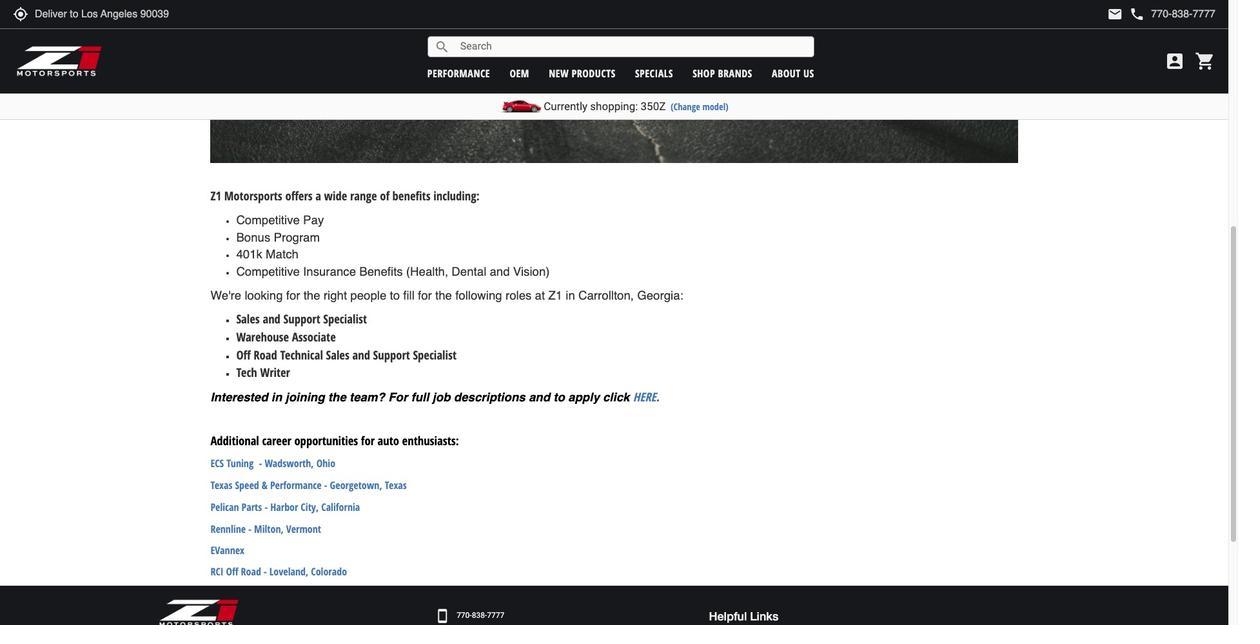 Task type: vqa. For each thing, say whether or not it's contained in the screenshot.
option
no



Task type: locate. For each thing, give the bounding box(es) containing it.
1 vertical spatial support
[[373, 347, 410, 363]]

the down (health,
[[436, 289, 452, 302]]

1 horizontal spatial for
[[361, 433, 375, 449]]

rennline - milton, vermont link
[[211, 523, 321, 537]]

texas up pelican
[[211, 479, 233, 493]]

in down the writer
[[271, 391, 282, 405]]

currently shopping: 350z (change model)
[[544, 100, 729, 113]]

people
[[351, 289, 387, 302]]

benefits
[[360, 265, 403, 279]]

the inside interested in joining the team? for full job descriptions and to apply click here .
[[328, 391, 346, 405]]

z1 left 'motorsports'
[[211, 188, 221, 204]]

shopping:
[[591, 100, 638, 113]]

0 vertical spatial support
[[284, 311, 321, 327]]

z1 motorsports offers a wide range of benefits including:
[[211, 188, 480, 204]]

speed
[[235, 479, 259, 493]]

and left apply
[[529, 391, 550, 405]]

0 horizontal spatial in
[[271, 391, 282, 405]]

1 vertical spatial off
[[226, 565, 239, 579]]

account_box link
[[1162, 51, 1189, 72]]

the left right
[[304, 289, 320, 302]]

road down evannex link on the bottom left
[[241, 565, 261, 579]]

and up roles
[[490, 265, 510, 279]]

mail
[[1108, 6, 1124, 22]]

1 vertical spatial to
[[554, 391, 565, 405]]

dental
[[452, 265, 487, 279]]

insurance
[[303, 265, 356, 279]]

georgia:
[[638, 289, 684, 302]]

2 horizontal spatial for
[[418, 289, 432, 302]]

0 vertical spatial specialist
[[323, 311, 367, 327]]

joining
[[286, 391, 325, 405]]

rennline - milton, vermont
[[211, 523, 321, 537]]

0 vertical spatial off
[[236, 347, 251, 363]]

1 horizontal spatial texas
[[385, 479, 407, 493]]

new products
[[549, 66, 616, 80]]

specialist
[[323, 311, 367, 327], [413, 347, 457, 363]]

warehouse
[[236, 329, 289, 345]]

sales
[[236, 311, 260, 327], [326, 347, 350, 363]]

0 horizontal spatial to
[[390, 289, 400, 302]]

2 horizontal spatial the
[[436, 289, 452, 302]]

1 vertical spatial z1
[[549, 289, 563, 302]]

1 horizontal spatial sales
[[326, 347, 350, 363]]

sales down associate
[[326, 347, 350, 363]]

0 vertical spatial in
[[566, 289, 575, 302]]

team?
[[350, 391, 385, 405]]

to left apply
[[554, 391, 565, 405]]

&
[[262, 479, 268, 493]]

1 vertical spatial specialist
[[413, 347, 457, 363]]

specialist up interested in joining the team? for full job descriptions and to apply click here .
[[413, 347, 457, 363]]

job
[[433, 391, 451, 405]]

phone
[[1130, 6, 1146, 22]]

and up warehouse on the bottom of page
[[263, 311, 281, 327]]

texas speed & performance - georgetown, texas
[[211, 479, 407, 493]]

interested
[[211, 391, 268, 405]]

performance
[[428, 66, 490, 80]]

0 horizontal spatial z1
[[211, 188, 221, 204]]

evannex link
[[211, 544, 245, 558]]

competitive down match
[[236, 265, 300, 279]]

apply
[[569, 391, 600, 405]]

1 horizontal spatial specialist
[[413, 347, 457, 363]]

1 vertical spatial in
[[271, 391, 282, 405]]

support up 'for'
[[373, 347, 410, 363]]

in
[[566, 289, 575, 302], [271, 391, 282, 405]]

shopping_cart
[[1196, 51, 1216, 72]]

wide
[[324, 188, 347, 204]]

2 competitive from the top
[[236, 265, 300, 279]]

colorado
[[311, 565, 347, 579]]

tech
[[236, 365, 257, 381]]

texas right the georgetown, on the left of the page
[[385, 479, 407, 493]]

0 horizontal spatial texas
[[211, 479, 233, 493]]

1 horizontal spatial z1
[[549, 289, 563, 302]]

for right looking
[[286, 289, 300, 302]]

the
[[304, 289, 320, 302], [436, 289, 452, 302], [328, 391, 346, 405]]

in right at
[[566, 289, 575, 302]]

fill
[[403, 289, 415, 302]]

oem link
[[510, 66, 530, 80]]

parts
[[242, 501, 262, 515]]

to left fill
[[390, 289, 400, 302]]

texas speed & performance - georgetown, texas link
[[211, 479, 407, 493]]

a
[[316, 188, 321, 204]]

and inside interested in joining the team? for full job descriptions and to apply click here .
[[529, 391, 550, 405]]

0 horizontal spatial the
[[304, 289, 320, 302]]

0 vertical spatial road
[[254, 347, 277, 363]]

pelican parts - harbor city, california
[[211, 501, 360, 515]]

for left auto
[[361, 433, 375, 449]]

and
[[490, 265, 510, 279], [263, 311, 281, 327], [353, 347, 370, 363], [529, 391, 550, 405]]

mail link
[[1108, 6, 1124, 22]]

to
[[390, 289, 400, 302], [554, 391, 565, 405]]

z1 company logo image
[[158, 599, 239, 626]]

the left team? on the bottom left of page
[[328, 391, 346, 405]]

770-
[[457, 612, 472, 621]]

Search search field
[[450, 37, 814, 57]]

0 vertical spatial z1
[[211, 188, 221, 204]]

1 horizontal spatial to
[[554, 391, 565, 405]]

oem
[[510, 66, 530, 80]]

road inside sales and support specialist warehouse associate off road technical sales and support specialist tech writer
[[254, 347, 277, 363]]

for right fill
[[418, 289, 432, 302]]

road down warehouse on the bottom of page
[[254, 347, 277, 363]]

1 competitive from the top
[[236, 214, 300, 227]]

additional career opportunities for auto enthusiasts:
[[211, 433, 459, 449]]

here
[[633, 389, 657, 405]]

performance link
[[428, 66, 490, 80]]

texas
[[211, 479, 233, 493], [385, 479, 407, 493]]

off right rci
[[226, 565, 239, 579]]

competitive up bonus
[[236, 214, 300, 227]]

z1 right at
[[549, 289, 563, 302]]

1 horizontal spatial the
[[328, 391, 346, 405]]

support up associate
[[284, 311, 321, 327]]

offers
[[285, 188, 313, 204]]

-
[[324, 479, 328, 493], [265, 501, 268, 515], [248, 523, 252, 537], [264, 565, 267, 579]]

1 vertical spatial competitive
[[236, 265, 300, 279]]

838-
[[472, 612, 487, 621]]

0 vertical spatial competitive
[[236, 214, 300, 227]]

opportunities
[[294, 433, 358, 449]]

sales up warehouse on the bottom of page
[[236, 311, 260, 327]]

0 vertical spatial to
[[390, 289, 400, 302]]

401k
[[236, 248, 263, 262]]

z1 motorsports logo image
[[16, 45, 103, 77]]

california
[[321, 501, 360, 515]]

0 horizontal spatial sales
[[236, 311, 260, 327]]

shopping_cart link
[[1192, 51, 1216, 72]]

0 vertical spatial sales
[[236, 311, 260, 327]]

we're
[[211, 289, 241, 302]]

for
[[389, 391, 408, 405]]

interested in joining the team? for full job descriptions and to apply click here .
[[211, 389, 663, 405]]

associate
[[292, 329, 336, 345]]

off up tech
[[236, 347, 251, 363]]

specialist down right
[[323, 311, 367, 327]]

auto
[[378, 433, 399, 449]]



Task type: describe. For each thing, give the bounding box(es) containing it.
1 vertical spatial road
[[241, 565, 261, 579]]

technical
[[280, 347, 323, 363]]

vermont
[[286, 523, 321, 537]]

motorsports
[[224, 188, 283, 204]]

2 texas from the left
[[385, 479, 407, 493]]

ohio
[[317, 457, 336, 471]]

search
[[435, 39, 450, 55]]

new products link
[[549, 66, 616, 80]]

city,
[[301, 501, 319, 515]]

0 horizontal spatial for
[[286, 289, 300, 302]]

mail phone
[[1108, 6, 1146, 22]]

additional
[[211, 433, 259, 449]]

.
[[657, 391, 660, 405]]

to inside interested in joining the team? for full job descriptions and to apply click here .
[[554, 391, 565, 405]]

products
[[572, 66, 616, 80]]

benefits
[[393, 188, 431, 204]]

writer
[[260, 365, 290, 381]]

looking
[[245, 289, 283, 302]]

(change
[[671, 101, 701, 113]]

milton,
[[254, 523, 284, 537]]

rci
[[211, 565, 224, 579]]

account_box
[[1165, 51, 1186, 72]]

the for here
[[328, 391, 346, 405]]

free shipping!  on select z1 products shipped within the continental us. image
[[211, 0, 1019, 163]]

770-838-7777 link
[[457, 611, 505, 622]]

7777
[[487, 612, 505, 621]]

helpful links
[[710, 609, 779, 624]]

about
[[772, 66, 801, 80]]

the for z1
[[304, 289, 320, 302]]

rci off road - loveland, colorado link
[[211, 565, 347, 579]]

new
[[549, 66, 569, 80]]

about us link
[[772, 66, 815, 80]]

rennline
[[211, 523, 246, 537]]

sales and support specialist warehouse associate off road technical sales and support specialist tech writer
[[236, 311, 457, 381]]

(health,
[[406, 265, 449, 279]]

shop brands link
[[693, 66, 753, 80]]

following
[[456, 289, 503, 302]]

match
[[266, 248, 299, 262]]

evannex
[[211, 544, 245, 558]]

and up team? on the bottom left of page
[[353, 347, 370, 363]]

1 horizontal spatial in
[[566, 289, 575, 302]]

- left loveland, at the bottom left of page
[[264, 565, 267, 579]]

smartphone
[[435, 609, 450, 624]]

wadsworth,
[[265, 457, 314, 471]]

bonus
[[236, 231, 271, 244]]

1 horizontal spatial support
[[373, 347, 410, 363]]

rci off road - loveland, colorado
[[211, 565, 347, 579]]

tuning
[[227, 457, 254, 471]]

roles
[[506, 289, 532, 302]]

range
[[350, 188, 377, 204]]

model)
[[703, 101, 729, 113]]

smartphone 770-838-7777
[[435, 609, 505, 624]]

0 horizontal spatial support
[[284, 311, 321, 327]]

links
[[751, 609, 779, 624]]

helpful
[[710, 609, 747, 624]]

1 vertical spatial sales
[[326, 347, 350, 363]]

off inside sales and support specialist warehouse associate off road technical sales and support specialist tech writer
[[236, 347, 251, 363]]

in inside interested in joining the team? for full job descriptions and to apply click here .
[[271, 391, 282, 405]]

shop brands
[[693, 66, 753, 80]]

pay
[[303, 214, 324, 227]]

here link
[[633, 389, 657, 405]]

about us
[[772, 66, 815, 80]]

currently
[[544, 100, 588, 113]]

my_location
[[13, 6, 28, 22]]

pelican parts - harbor city, california link
[[211, 501, 360, 515]]

vision)
[[514, 265, 550, 279]]

loveland,
[[270, 565, 309, 579]]

click
[[603, 391, 630, 405]]

performance
[[270, 479, 322, 493]]

and inside 'competitive pay bonus program 401k match competitive insurance benefits (health, dental and vision)'
[[490, 265, 510, 279]]

we're looking for the right people to fill for the following roles at z1 in carrollton, georgia:
[[211, 289, 684, 302]]

program
[[274, 231, 320, 244]]

phone link
[[1130, 6, 1216, 22]]

ecs
[[211, 457, 224, 471]]

0 horizontal spatial specialist
[[323, 311, 367, 327]]

brands
[[719, 66, 753, 80]]

1 texas from the left
[[211, 479, 233, 493]]

- down ohio
[[324, 479, 328, 493]]

specials
[[636, 66, 674, 80]]

harbor
[[271, 501, 298, 515]]

career
[[262, 433, 292, 449]]

us
[[804, 66, 815, 80]]

georgetown,
[[330, 479, 382, 493]]

- left milton,
[[248, 523, 252, 537]]

- right parts
[[265, 501, 268, 515]]

350z
[[641, 100, 666, 113]]

full
[[411, 391, 429, 405]]

ecs tuning  - wadsworth, ohio
[[211, 457, 336, 471]]

of
[[380, 188, 390, 204]]

(change model) link
[[671, 101, 729, 113]]

right
[[324, 289, 347, 302]]

carrollton,
[[579, 289, 634, 302]]

at
[[535, 289, 545, 302]]



